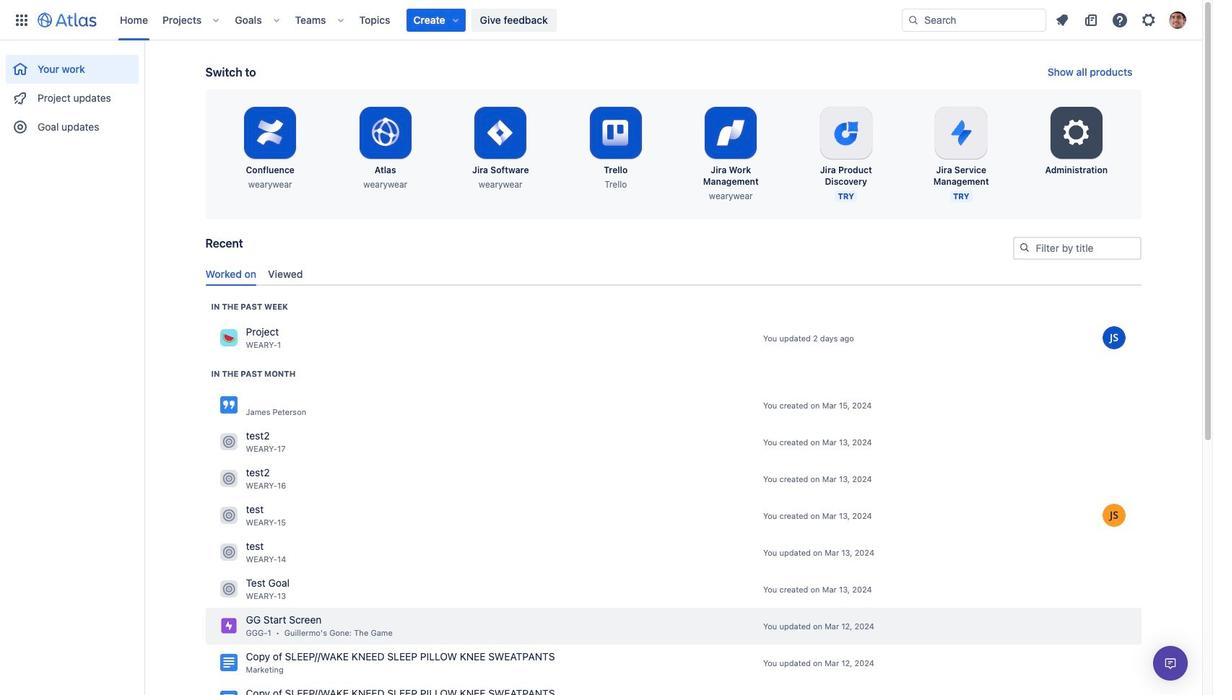 Task type: vqa. For each thing, say whether or not it's contained in the screenshot.
filter by title field
yes



Task type: describe. For each thing, give the bounding box(es) containing it.
jira image
[[220, 618, 237, 635]]

1 townsquare image from the top
[[220, 330, 237, 347]]

switch to... image
[[13, 11, 30, 29]]

0 vertical spatial settings image
[[1141, 11, 1158, 29]]

3 confluence image from the top
[[220, 692, 237, 696]]

0 horizontal spatial settings image
[[1060, 116, 1095, 150]]

3 townsquare image from the top
[[220, 544, 237, 562]]

2 townsquare image from the top
[[220, 471, 237, 488]]

search image
[[1019, 242, 1031, 254]]



Task type: locate. For each thing, give the bounding box(es) containing it.
2 townsquare image from the top
[[220, 508, 237, 525]]

None search field
[[903, 8, 1047, 31]]

group
[[6, 40, 139, 146]]

open intercom messenger image
[[1163, 655, 1180, 673]]

heading
[[211, 301, 288, 313], [211, 368, 296, 380]]

0 vertical spatial confluence image
[[220, 397, 237, 414]]

1 townsquare image from the top
[[220, 434, 237, 451]]

Search field
[[903, 8, 1047, 31]]

banner
[[0, 0, 1203, 40]]

townsquare image
[[220, 330, 237, 347], [220, 471, 237, 488]]

notifications image
[[1054, 11, 1072, 29]]

confluence image
[[220, 397, 237, 414], [220, 655, 237, 672], [220, 692, 237, 696]]

2 heading from the top
[[211, 368, 296, 380]]

townsquare image
[[220, 434, 237, 451], [220, 508, 237, 525], [220, 544, 237, 562], [220, 581, 237, 599]]

1 vertical spatial townsquare image
[[220, 471, 237, 488]]

top element
[[9, 0, 903, 40]]

tab list
[[200, 262, 1148, 286]]

1 heading from the top
[[211, 301, 288, 313]]

1 vertical spatial heading
[[211, 368, 296, 380]]

4 townsquare image from the top
[[220, 581, 237, 599]]

1 confluence image from the top
[[220, 397, 237, 414]]

search image
[[908, 14, 920, 26]]

account image
[[1170, 11, 1187, 29]]

1 vertical spatial settings image
[[1060, 116, 1095, 150]]

settings image
[[1141, 11, 1158, 29], [1060, 116, 1095, 150]]

1 horizontal spatial settings image
[[1141, 11, 1158, 29]]

2 vertical spatial confluence image
[[220, 692, 237, 696]]

Filter by title field
[[1015, 238, 1141, 259]]

0 vertical spatial heading
[[211, 301, 288, 313]]

1 vertical spatial confluence image
[[220, 655, 237, 672]]

0 vertical spatial townsquare image
[[220, 330, 237, 347]]

2 confluence image from the top
[[220, 655, 237, 672]]

help image
[[1112, 11, 1129, 29]]



